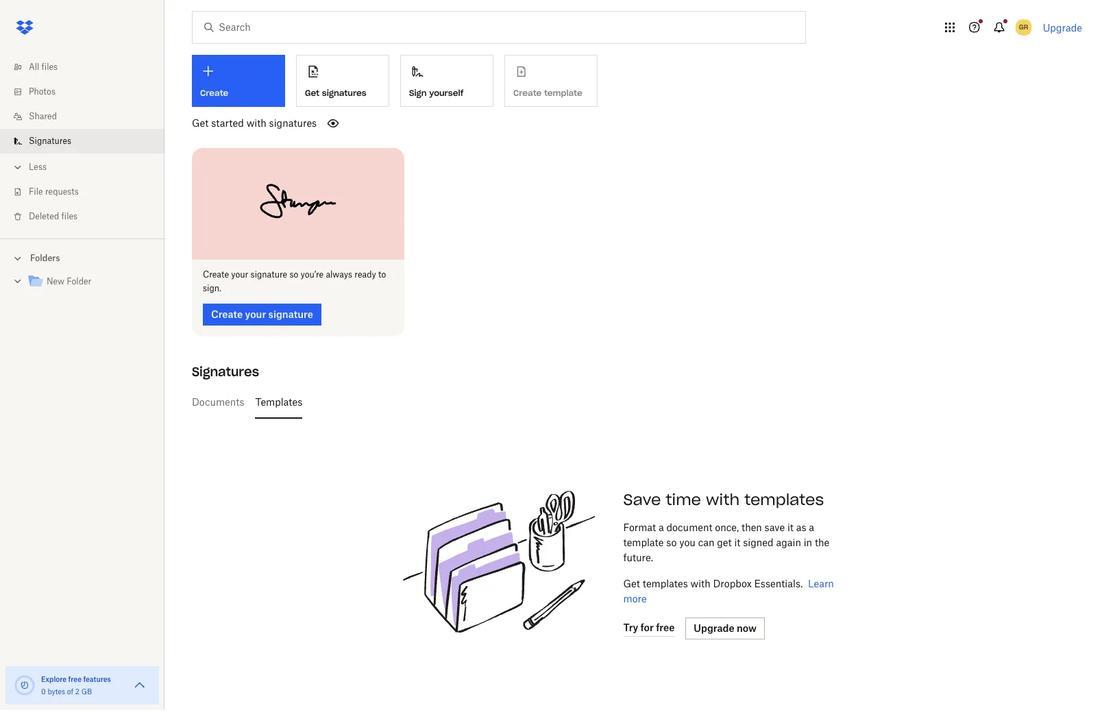 Task type: locate. For each thing, give the bounding box(es) containing it.
get inside 'button'
[[305, 88, 320, 98]]

explore free features 0 bytes of 2 gb
[[41, 675, 111, 696]]

create your signature
[[211, 308, 313, 320]]

0 vertical spatial files
[[42, 62, 58, 72]]

0 vertical spatial get
[[305, 88, 320, 98]]

all files link
[[11, 55, 165, 80]]

0 horizontal spatial get
[[192, 117, 209, 129]]

1 vertical spatial create
[[203, 269, 229, 279]]

signature for create your signature so you're always ready to sign.
[[251, 269, 287, 279]]

your up create your signature
[[231, 269, 248, 279]]

2
[[75, 688, 79, 696]]

a
[[659, 521, 664, 533], [809, 521, 814, 533]]

signature for create your signature
[[268, 308, 313, 320]]

started
[[211, 117, 244, 129]]

create inside "create your signature" button
[[211, 308, 243, 320]]

0 horizontal spatial templates
[[643, 578, 688, 589]]

yourself
[[429, 88, 464, 98]]

signature down create your signature so you're always ready to sign.
[[268, 308, 313, 320]]

upgrade for upgrade now
[[694, 622, 735, 634]]

list containing all files
[[0, 47, 165, 239]]

signature inside button
[[268, 308, 313, 320]]

less
[[29, 162, 47, 172]]

templates up save
[[745, 490, 824, 509]]

get left started
[[192, 117, 209, 129]]

with
[[247, 117, 266, 129], [706, 490, 740, 509], [691, 578, 711, 589]]

2 vertical spatial create
[[211, 308, 243, 320]]

requests
[[45, 186, 79, 197]]

create button
[[192, 55, 285, 107]]

upgrade now
[[694, 622, 757, 634]]

signatures down shared
[[29, 136, 71, 146]]

sign yourself
[[409, 88, 464, 98]]

free up '2'
[[68, 675, 82, 683]]

1 horizontal spatial signatures
[[322, 88, 367, 98]]

quota usage element
[[14, 674, 36, 696]]

0 horizontal spatial upgrade
[[694, 622, 735, 634]]

more
[[623, 593, 647, 604]]

document
[[667, 521, 713, 533]]

photos
[[29, 86, 56, 97]]

0 horizontal spatial files
[[42, 62, 58, 72]]

learn more
[[623, 578, 834, 604]]

you
[[679, 536, 696, 548]]

free inside button
[[656, 622, 675, 633]]

gr button
[[1013, 16, 1035, 38]]

1 vertical spatial files
[[61, 211, 78, 221]]

free inside explore free features 0 bytes of 2 gb
[[68, 675, 82, 683]]

shared link
[[11, 104, 165, 129]]

create down sign.
[[211, 308, 243, 320]]

with right started
[[247, 117, 266, 129]]

it right get
[[734, 536, 741, 548]]

ready
[[355, 269, 376, 279]]

tab list
[[192, 386, 1088, 418]]

sign yourself button
[[400, 55, 494, 107]]

your
[[231, 269, 248, 279], [245, 308, 266, 320]]

0 vertical spatial signature
[[251, 269, 287, 279]]

0 horizontal spatial so
[[290, 269, 298, 279]]

create your signature so you're always ready to sign.
[[203, 269, 386, 293]]

0 horizontal spatial free
[[68, 675, 82, 683]]

a right format
[[659, 521, 664, 533]]

deleted files
[[29, 211, 78, 221]]

1 horizontal spatial a
[[809, 521, 814, 533]]

create up sign.
[[203, 269, 229, 279]]

templates tab
[[255, 386, 302, 418]]

folder
[[67, 276, 91, 287]]

upgrade right gr dropdown button
[[1043, 22, 1082, 33]]

upgrade link
[[1043, 22, 1082, 33]]

file requests link
[[11, 180, 165, 204]]

template
[[623, 536, 664, 548]]

list
[[0, 47, 165, 239]]

your inside "create your signature" button
[[245, 308, 266, 320]]

dropbox
[[713, 578, 752, 589]]

0 vertical spatial signatures
[[29, 136, 71, 146]]

signature
[[251, 269, 287, 279], [268, 308, 313, 320]]

it left as
[[788, 521, 794, 533]]

get for get templates with dropbox essentials.
[[623, 578, 640, 589]]

get for get signatures
[[305, 88, 320, 98]]

create inside create 'popup button'
[[200, 88, 228, 98]]

so left the you're
[[290, 269, 298, 279]]

documents tab
[[192, 386, 244, 418]]

of
[[67, 688, 73, 696]]

signatures list item
[[0, 129, 165, 154]]

1 vertical spatial it
[[734, 536, 741, 548]]

files right deleted
[[61, 211, 78, 221]]

with up once,
[[706, 490, 740, 509]]

0 horizontal spatial a
[[659, 521, 664, 533]]

signatures
[[29, 136, 71, 146], [192, 364, 259, 379]]

always
[[326, 269, 352, 279]]

try for free
[[623, 622, 675, 633]]

signatures inside 'button'
[[322, 88, 367, 98]]

0 horizontal spatial it
[[734, 536, 741, 548]]

1 vertical spatial so
[[666, 536, 677, 548]]

0 vertical spatial so
[[290, 269, 298, 279]]

signatures inside "list item"
[[29, 136, 71, 146]]

upgrade
[[1043, 22, 1082, 33], [694, 622, 735, 634]]

signatures
[[322, 88, 367, 98], [269, 117, 317, 129]]

sign
[[409, 88, 427, 98]]

1 horizontal spatial get
[[305, 88, 320, 98]]

get up get started with signatures
[[305, 88, 320, 98]]

dropbox image
[[11, 14, 38, 41]]

a right as
[[809, 521, 814, 533]]

files right all
[[42, 62, 58, 72]]

new folder
[[47, 276, 91, 287]]

free
[[656, 622, 675, 633], [68, 675, 82, 683]]

save time with templates
[[623, 490, 824, 509]]

1 horizontal spatial upgrade
[[1043, 22, 1082, 33]]

get
[[305, 88, 320, 98], [192, 117, 209, 129], [623, 578, 640, 589]]

signed
[[743, 536, 774, 548]]

1 vertical spatial with
[[706, 490, 740, 509]]

deleted
[[29, 211, 59, 221]]

free right for
[[656, 622, 675, 633]]

0
[[41, 688, 46, 696]]

1 horizontal spatial free
[[656, 622, 675, 633]]

2 horizontal spatial get
[[623, 578, 640, 589]]

create up started
[[200, 88, 228, 98]]

1 vertical spatial signature
[[268, 308, 313, 320]]

less image
[[11, 160, 25, 174]]

create inside create your signature so you're always ready to sign.
[[203, 269, 229, 279]]

0 vertical spatial upgrade
[[1043, 22, 1082, 33]]

0 vertical spatial your
[[231, 269, 248, 279]]

tab list containing documents
[[192, 386, 1088, 418]]

1 vertical spatial your
[[245, 308, 266, 320]]

1 horizontal spatial it
[[788, 521, 794, 533]]

upgrade inside upgrade now button
[[694, 622, 735, 634]]

shared
[[29, 111, 57, 121]]

with left dropbox
[[691, 578, 711, 589]]

upgrade left now
[[694, 622, 735, 634]]

2 vertical spatial with
[[691, 578, 711, 589]]

1 vertical spatial signatures
[[192, 364, 259, 379]]

templates up more
[[643, 578, 688, 589]]

upgrade now button
[[686, 617, 765, 639]]

your inside create your signature so you're always ready to sign.
[[231, 269, 248, 279]]

time
[[666, 490, 701, 509]]

files
[[42, 62, 58, 72], [61, 211, 78, 221]]

signature up create your signature
[[251, 269, 287, 279]]

0 horizontal spatial signatures
[[269, 117, 317, 129]]

templates
[[745, 490, 824, 509], [643, 578, 688, 589]]

it
[[788, 521, 794, 533], [734, 536, 741, 548]]

try for free button
[[623, 620, 675, 636]]

so left you
[[666, 536, 677, 548]]

1 vertical spatial get
[[192, 117, 209, 129]]

0 vertical spatial free
[[656, 622, 675, 633]]

so
[[290, 269, 298, 279], [666, 536, 677, 548]]

1 horizontal spatial so
[[666, 536, 677, 548]]

again
[[776, 536, 801, 548]]

1 vertical spatial free
[[68, 675, 82, 683]]

create
[[200, 88, 228, 98], [203, 269, 229, 279], [211, 308, 243, 320]]

signatures up documents at the left of page
[[192, 364, 259, 379]]

your down create your signature so you're always ready to sign.
[[245, 308, 266, 320]]

0 horizontal spatial signatures
[[29, 136, 71, 146]]

1 vertical spatial upgrade
[[694, 622, 735, 634]]

new
[[47, 276, 64, 287]]

create your signature button
[[203, 303, 321, 325]]

1 vertical spatial signatures
[[269, 117, 317, 129]]

signature inside create your signature so you're always ready to sign.
[[251, 269, 287, 279]]

create for create your signature so you're always ready to sign.
[[203, 269, 229, 279]]

0 vertical spatial with
[[247, 117, 266, 129]]

then
[[742, 521, 762, 533]]

0 vertical spatial signatures
[[322, 88, 367, 98]]

your for create your signature
[[245, 308, 266, 320]]

0 vertical spatial create
[[200, 88, 228, 98]]

2 vertical spatial get
[[623, 578, 640, 589]]

0 vertical spatial templates
[[745, 490, 824, 509]]

1 horizontal spatial files
[[61, 211, 78, 221]]

all files
[[29, 62, 58, 72]]

1 horizontal spatial signatures
[[192, 364, 259, 379]]

get up more
[[623, 578, 640, 589]]



Task type: describe. For each thing, give the bounding box(es) containing it.
deleted files link
[[11, 204, 165, 229]]

new folder link
[[27, 273, 154, 291]]

learn more link
[[623, 578, 834, 604]]

photos link
[[11, 80, 165, 104]]

upgrade for upgrade link
[[1043, 22, 1082, 33]]

with for dropbox
[[691, 578, 711, 589]]

explore
[[41, 675, 67, 683]]

learn
[[808, 578, 834, 589]]

try
[[623, 622, 638, 633]]

your for create your signature so you're always ready to sign.
[[231, 269, 248, 279]]

get for get started with signatures
[[192, 117, 209, 129]]

files for all files
[[42, 62, 58, 72]]

Search in folder "Dropbox" text field
[[219, 20, 777, 35]]

can
[[698, 536, 715, 548]]

all
[[29, 62, 39, 72]]

format a document once, then save it as a template so you can get it signed again in the future.
[[623, 521, 830, 563]]

create for create your signature
[[211, 308, 243, 320]]

create for create
[[200, 88, 228, 98]]

bytes
[[48, 688, 65, 696]]

the
[[815, 536, 830, 548]]

future.
[[623, 551, 653, 563]]

save
[[765, 521, 785, 533]]

1 vertical spatial templates
[[643, 578, 688, 589]]

with for templates
[[706, 490, 740, 509]]

save
[[623, 490, 661, 509]]

so inside create your signature so you're always ready to sign.
[[290, 269, 298, 279]]

with for signatures
[[247, 117, 266, 129]]

documents
[[192, 396, 244, 408]]

now
[[737, 622, 757, 634]]

get started with signatures
[[192, 117, 317, 129]]

folders
[[30, 253, 60, 263]]

signatures link
[[11, 129, 165, 154]]

as
[[796, 521, 806, 533]]

folders button
[[0, 247, 165, 268]]

features
[[83, 675, 111, 683]]

get signatures button
[[296, 55, 389, 107]]

files for deleted files
[[61, 211, 78, 221]]

for
[[641, 622, 654, 633]]

get
[[717, 536, 732, 548]]

format
[[623, 521, 656, 533]]

gr
[[1019, 23, 1029, 32]]

essentials.
[[754, 578, 803, 589]]

get templates with dropbox essentials.
[[623, 578, 803, 589]]

to
[[378, 269, 386, 279]]

in
[[804, 536, 812, 548]]

1 horizontal spatial templates
[[745, 490, 824, 509]]

sign.
[[203, 283, 221, 293]]

get signatures
[[305, 88, 367, 98]]

2 a from the left
[[809, 521, 814, 533]]

you're
[[301, 269, 324, 279]]

gb
[[81, 688, 92, 696]]

1 a from the left
[[659, 521, 664, 533]]

file requests
[[29, 186, 79, 197]]

so inside format a document once, then save it as a template so you can get it signed again in the future.
[[666, 536, 677, 548]]

templates
[[255, 396, 302, 408]]

0 vertical spatial it
[[788, 521, 794, 533]]

file
[[29, 186, 43, 197]]

once,
[[715, 521, 739, 533]]



Task type: vqa. For each thing, say whether or not it's contained in the screenshot.
and
no



